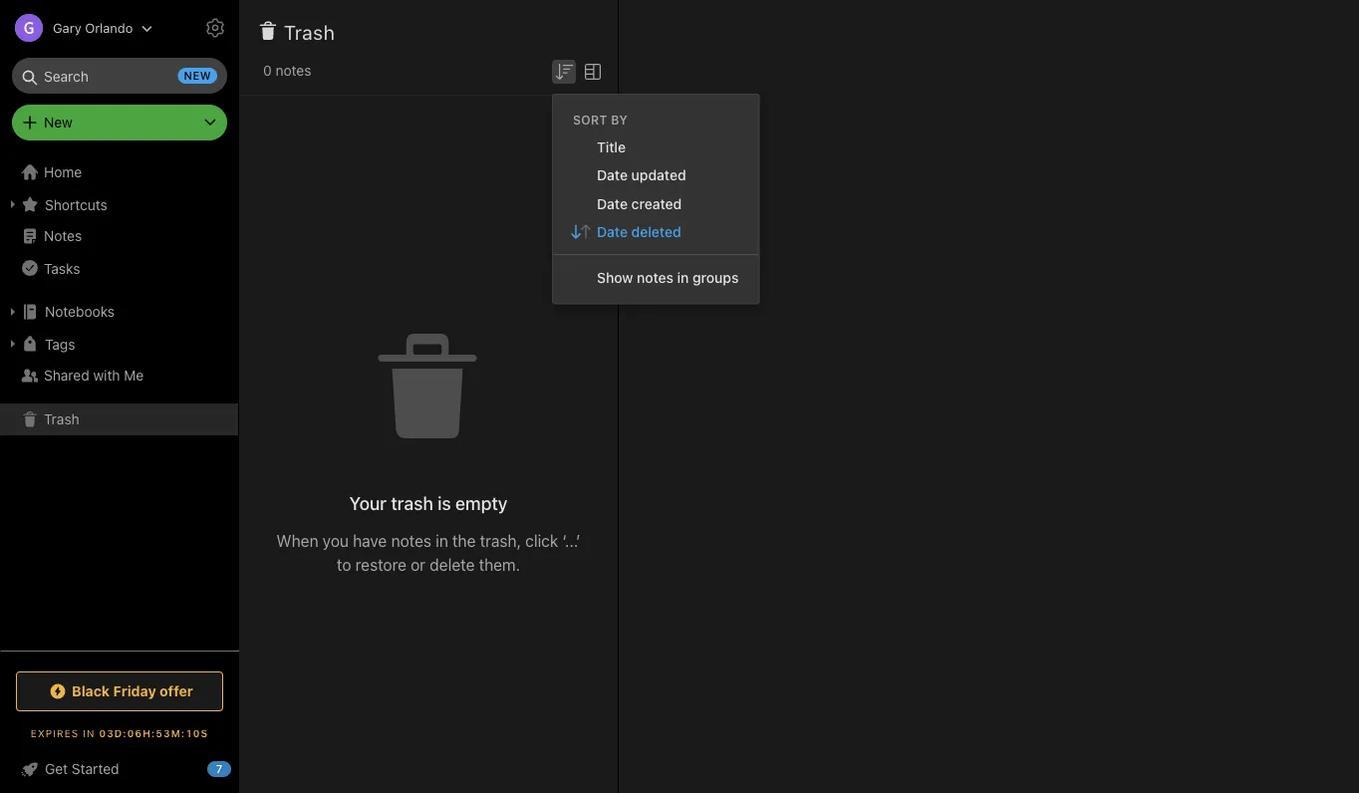 Task type: vqa. For each thing, say whether or not it's contained in the screenshot.
middle notes
yes



Task type: describe. For each thing, give the bounding box(es) containing it.
them.
[[479, 555, 520, 574]]

'...'
[[562, 531, 581, 550]]

0
[[263, 62, 272, 79]]

empty
[[455, 492, 508, 514]]

gary
[[53, 20, 81, 35]]

date updated link
[[553, 161, 759, 189]]

trash,
[[480, 531, 521, 550]]

when you have notes in the trash, click '...' to restore or delete them.
[[276, 531, 581, 574]]

title link
[[553, 132, 759, 161]]

date for date created
[[597, 195, 628, 212]]

or
[[411, 555, 426, 574]]

in inside dropdown list 'menu'
[[677, 269, 689, 285]]

friday
[[113, 683, 156, 700]]

notebooks link
[[0, 296, 238, 328]]

settings image
[[203, 16, 227, 40]]

sort by
[[573, 112, 628, 126]]

tags button
[[0, 328, 238, 360]]

get started
[[45, 761, 119, 777]]

me
[[124, 367, 144, 384]]

date created link
[[553, 189, 759, 218]]

0 notes
[[263, 62, 311, 79]]

trash
[[391, 492, 433, 514]]

get
[[45, 761, 68, 777]]

notes inside when you have notes in the trash, click '...' to restore or delete them.
[[391, 531, 431, 550]]

black friday offer
[[72, 683, 193, 700]]

shortcuts button
[[0, 188, 238, 220]]

new
[[44, 114, 73, 131]]

date created
[[597, 195, 682, 212]]

orlando
[[85, 20, 133, 35]]

expires
[[31, 727, 79, 739]]

groups
[[693, 269, 739, 285]]

show notes in groups
[[597, 269, 739, 285]]

sort
[[573, 112, 608, 126]]

new
[[184, 69, 211, 82]]

expand notebooks image
[[5, 304, 21, 320]]

tasks
[[44, 260, 80, 276]]

tags
[[45, 336, 75, 352]]

home link
[[0, 156, 239, 188]]

created
[[631, 195, 682, 212]]

your trash is empty
[[349, 492, 508, 514]]

when
[[276, 531, 318, 550]]

7
[[216, 763, 222, 776]]

deleted
[[631, 223, 681, 240]]

title
[[597, 138, 626, 155]]

shared
[[44, 367, 89, 384]]

gary orlando
[[53, 20, 133, 35]]

delete
[[430, 555, 475, 574]]

in inside when you have notes in the trash, click '...' to restore or delete them.
[[436, 531, 448, 550]]

notes
[[44, 228, 82, 244]]



Task type: locate. For each thing, give the bounding box(es) containing it.
show
[[597, 269, 633, 285]]

3 date from the top
[[597, 223, 628, 240]]

click
[[525, 531, 558, 550]]

0 horizontal spatial notes
[[275, 62, 311, 79]]

1 horizontal spatial in
[[677, 269, 689, 285]]

with
[[93, 367, 120, 384]]

expand tags image
[[5, 336, 21, 352]]

date deleted link
[[553, 218, 759, 246]]

tasks button
[[0, 252, 238, 284]]

dropdown list menu
[[553, 132, 759, 291]]

1 vertical spatial trash
[[44, 411, 79, 427]]

date for date deleted
[[597, 223, 628, 240]]

click to collapse image
[[232, 756, 247, 780]]

trash up 0 notes
[[284, 20, 335, 43]]

date down date created
[[597, 223, 628, 240]]

expires in 03d:06h:53m:10s
[[31, 727, 208, 739]]

notes for 0
[[275, 62, 311, 79]]

notebooks
[[45, 303, 115, 320]]

notes up "or"
[[391, 531, 431, 550]]

new search field
[[26, 58, 217, 94]]

trash inside tree
[[44, 411, 79, 427]]

you
[[323, 531, 349, 550]]

shared with me
[[44, 367, 144, 384]]

the
[[452, 531, 476, 550]]

in left the groups
[[677, 269, 689, 285]]

started
[[72, 761, 119, 777]]

in
[[677, 269, 689, 285], [436, 531, 448, 550]]

updated
[[631, 167, 686, 183]]

note window - empty element
[[619, 0, 1359, 793]]

notes for show
[[637, 269, 674, 285]]

date up date deleted
[[597, 195, 628, 212]]

show notes in groups link
[[553, 263, 759, 291]]

is
[[438, 492, 451, 514]]

Sort options field
[[552, 58, 576, 83]]

black friday offer button
[[16, 672, 223, 711]]

date
[[597, 167, 628, 183], [597, 195, 628, 212], [597, 223, 628, 240]]

notes right show
[[637, 269, 674, 285]]

0 vertical spatial date
[[597, 167, 628, 183]]

0 horizontal spatial trash
[[44, 411, 79, 427]]

new button
[[12, 105, 227, 141]]

notes right 0
[[275, 62, 311, 79]]

date down title
[[597, 167, 628, 183]]

have
[[353, 531, 387, 550]]

2 date from the top
[[597, 195, 628, 212]]

shared with me link
[[0, 360, 238, 392]]

tree
[[0, 156, 239, 650]]

03d:06h:53m:10s
[[99, 727, 208, 739]]

trash down 'shared'
[[44, 411, 79, 427]]

1 horizontal spatial notes
[[391, 531, 431, 550]]

shortcuts
[[45, 196, 107, 212]]

home
[[44, 164, 82, 180]]

tree containing home
[[0, 156, 239, 650]]

0 vertical spatial trash
[[284, 20, 335, 43]]

1 vertical spatial in
[[436, 531, 448, 550]]

date for date updated
[[597, 167, 628, 183]]

black
[[72, 683, 110, 700]]

in left the
[[436, 531, 448, 550]]

0 vertical spatial in
[[677, 269, 689, 285]]

1 horizontal spatial trash
[[284, 20, 335, 43]]

Search text field
[[26, 58, 213, 94]]

notes link
[[0, 220, 238, 252]]

in
[[83, 727, 95, 739]]

1 vertical spatial notes
[[637, 269, 674, 285]]

notes
[[275, 62, 311, 79], [637, 269, 674, 285], [391, 531, 431, 550]]

to
[[337, 555, 351, 574]]

trash
[[284, 20, 335, 43], [44, 411, 79, 427]]

date deleted
[[597, 223, 681, 240]]

2 vertical spatial date
[[597, 223, 628, 240]]

2 horizontal spatial notes
[[637, 269, 674, 285]]

1 vertical spatial date
[[597, 195, 628, 212]]

Account field
[[0, 8, 153, 48]]

2 vertical spatial notes
[[391, 531, 431, 550]]

your
[[349, 492, 387, 514]]

1 date from the top
[[597, 167, 628, 183]]

by
[[611, 112, 628, 126]]

restore
[[355, 555, 407, 574]]

View options field
[[576, 58, 605, 83]]

trash link
[[0, 404, 238, 435]]

notes inside dropdown list 'menu'
[[637, 269, 674, 285]]

Help and Learning task checklist field
[[0, 753, 239, 785]]

0 horizontal spatial in
[[436, 531, 448, 550]]

date updated
[[597, 167, 686, 183]]

0 vertical spatial notes
[[275, 62, 311, 79]]

offer
[[160, 683, 193, 700]]



